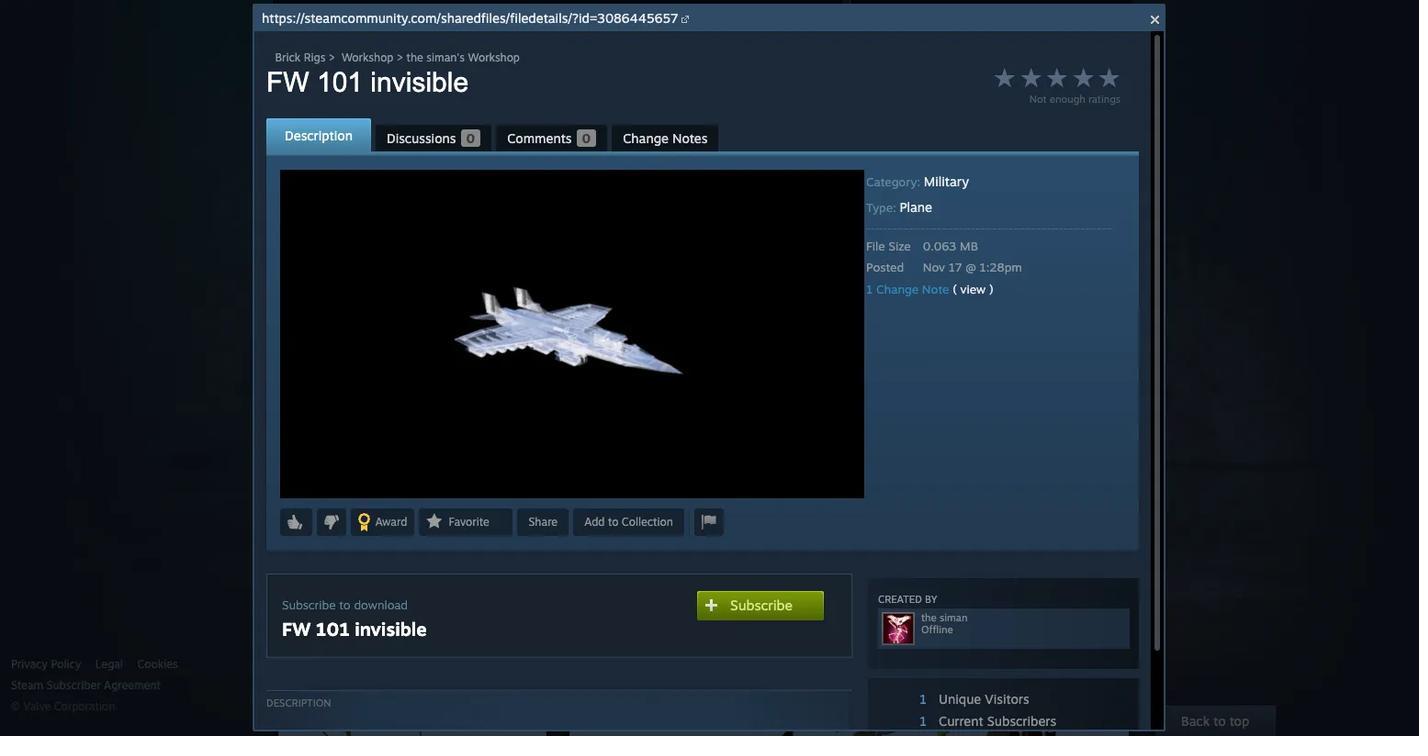 Task type: vqa. For each thing, say whether or not it's contained in the screenshot.
Counter-
no



Task type: describe. For each thing, give the bounding box(es) containing it.
corporation.
[[54, 700, 118, 714]]

to
[[1214, 714, 1226, 729]]

policy
[[51, 658, 81, 672]]

airships:
[[278, 649, 325, 663]]

valve
[[23, 700, 51, 714]]

cookies
[[137, 658, 178, 672]]

©
[[11, 700, 20, 714]]

legal link
[[95, 658, 123, 672]]

steam
[[11, 679, 43, 693]]

back
[[1181, 714, 1210, 729]]

https://steamcommunity.com/sharedfiles/filedetails/?id=3086445657
[[262, 10, 678, 26]]

sinau
[[278, 619, 309, 633]]

privacy
[[11, 658, 48, 672]]

privacy policy
[[11, 658, 81, 672]]

fw 101 invisible
[[567, 286, 655, 299]]

privacy policy link
[[11, 658, 81, 672]]

brick rigs
[[567, 315, 622, 330]]

cookies link
[[137, 658, 178, 672]]

subscriber
[[47, 679, 101, 693]]



Task type: locate. For each thing, give the bounding box(es) containing it.
airships: conquer the skies link
[[278, 642, 430, 663]]

101
[[587, 286, 607, 299]]

brick
[[567, 315, 595, 330]]

᠌ ᠌ ᠌᠌ ᠌ ᠌ ᠌ ᠌ ᠌
[[278, 286, 303, 299]]

legal
[[95, 658, 123, 672]]

skies
[[401, 649, 430, 663]]

steam subscriber agreement link
[[11, 679, 263, 694]]

2 0 from the left
[[1118, 263, 1127, 278]]

conquer
[[329, 649, 376, 663]]

rigs
[[598, 315, 622, 330]]

close image
[[1151, 16, 1159, 24]]

agreement
[[104, 679, 161, 693]]

airships: conquer the skies
[[278, 649, 430, 663]]

back to top
[[1181, 714, 1249, 729]]

cookies steam subscriber agreement © valve corporation.
[[11, 658, 178, 714]]

fw
[[567, 286, 584, 299]]

top
[[1230, 714, 1249, 729]]

invisible
[[610, 286, 652, 299]]

brick rigs link
[[567, 309, 622, 330]]

1 0 from the left
[[1087, 263, 1095, 278]]

᠌
[[278, 286, 278, 299], [278, 286, 281, 299], [284, 286, 287, 299], [287, 286, 291, 299], [291, 286, 294, 299], [294, 286, 297, 299], [297, 286, 300, 299]]

0
[[1087, 263, 1095, 278], [1118, 263, 1127, 278]]

1 horizontal spatial 0
[[1118, 263, 1127, 278]]

0 horizontal spatial 0
[[1087, 263, 1095, 278]]

᠌᠌
[[281, 286, 284, 299]]

the
[[379, 649, 398, 663]]

https://steamcommunity.com/sharedfiles/filedetails/?id=3086445657 link
[[262, 10, 678, 26]]



